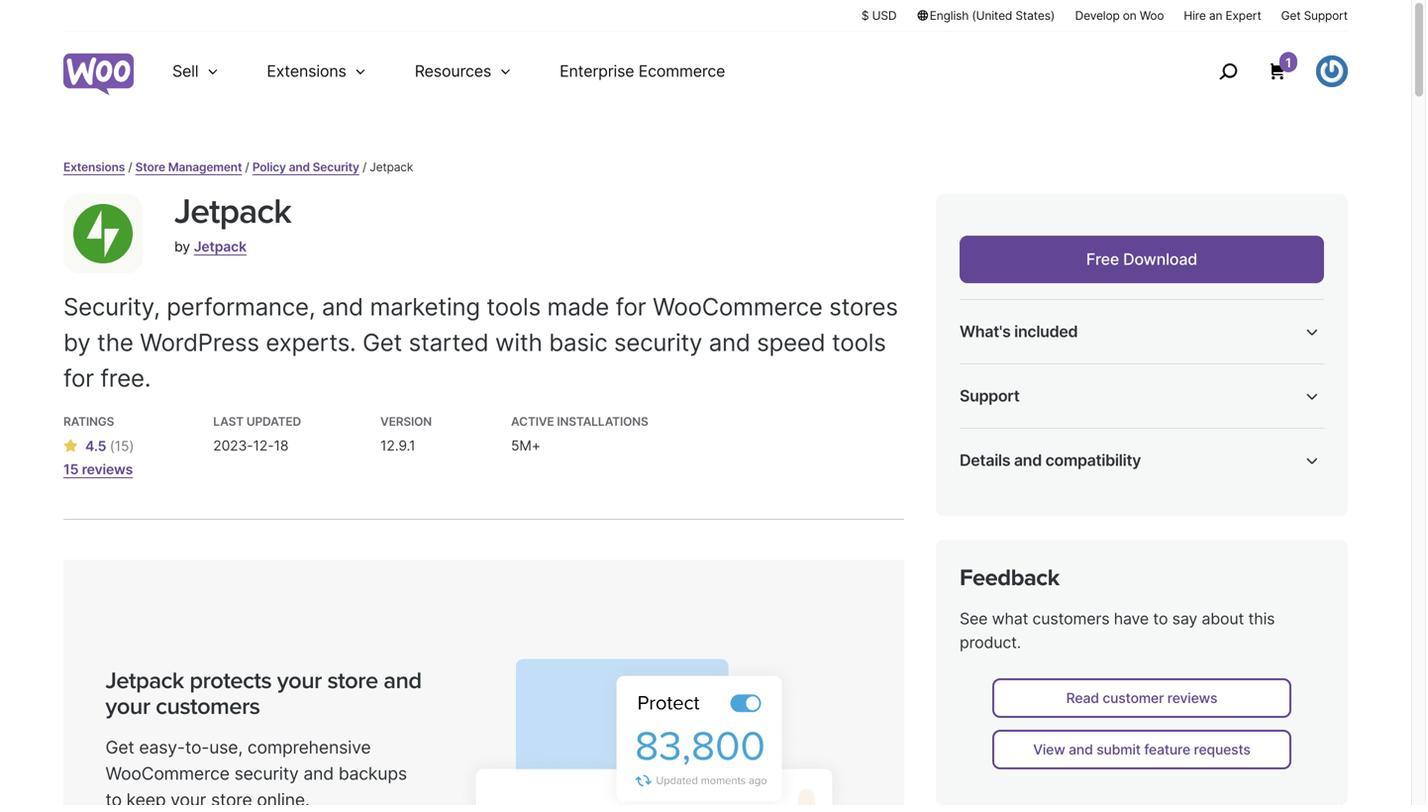 Task type: locate. For each thing, give the bounding box(es) containing it.
started
[[409, 328, 489, 357]]

extensions up policy and security link
[[267, 61, 346, 81]]

2023- inside last updated 2023-12-18
[[213, 437, 253, 454]]

see what customers have to say about this product.
[[960, 609, 1275, 652]]

customer right the read
[[1103, 690, 1164, 707]]

0 horizontal spatial 12.9.1
[[380, 437, 415, 454]]

reviews inside "link"
[[1168, 690, 1218, 707]]

version 12.9.1
[[380, 414, 432, 454]]

1 vertical spatial chevron up image
[[1300, 384, 1324, 408]]

1 vertical spatial jetpack link
[[1048, 422, 1108, 441]]

get down 'marketing'
[[363, 328, 402, 357]]

jetpack link
[[194, 238, 247, 255], [1048, 422, 1108, 441]]

1 horizontal spatial view
[[1075, 471, 1107, 488]]

0 vertical spatial version
[[380, 414, 432, 429]]

0 horizontal spatial /
[[128, 160, 132, 174]]

0 horizontal spatial get
[[105, 737, 134, 758]]

1 vertical spatial by
[[63, 328, 91, 357]]

customer down updates
[[1009, 388, 1069, 405]]

1 horizontal spatial customers
[[1033, 609, 1110, 629]]

/ left store
[[128, 160, 132, 174]]

compatibility
[[1046, 451, 1141, 470]]

reviews up feature
[[1168, 690, 1218, 707]]

and up experts.
[[322, 292, 363, 321]]

0 vertical spatial tools
[[487, 292, 541, 321]]

2 vertical spatial extensions
[[1203, 612, 1275, 629]]

2023-
[[213, 437, 253, 454], [1098, 537, 1138, 554]]

1 vertical spatial to
[[105, 789, 122, 805]]

by inside security, performance, and marketing tools made for woocommerce stores by the wordpress experts. get started with basic security and speed tools for free.
[[63, 328, 91, 357]]

18 down documentation
[[1159, 537, 1174, 554]]

stores
[[829, 292, 898, 321]]

security inside the get easy-to-use, comprehensive woocommerce security and backups to keep your store online.
[[234, 763, 299, 784]]

0 horizontal spatial view
[[1033, 741, 1065, 758]]

for up ratings
[[63, 363, 94, 393]]

jetpack link up performance,
[[194, 238, 247, 255]]

security right basic
[[614, 328, 702, 357]]

0 vertical spatial get
[[1281, 8, 1301, 23]]

1 horizontal spatial extensions
[[267, 61, 346, 81]]

chevron up image
[[1300, 320, 1324, 344], [1300, 384, 1324, 408]]

store up comprehensive
[[327, 667, 378, 695]]

requests
[[1194, 741, 1251, 758]]

security
[[614, 328, 702, 357], [234, 763, 299, 784]]

updates
[[1009, 358, 1061, 374]]

18 inside last updated 2023-12-18
[[274, 437, 289, 454]]

customers up to-
[[156, 693, 260, 721]]

free left the download
[[1086, 250, 1119, 269]]

$
[[862, 8, 869, 23]]

12.9.1 inside version 12.9.1
[[380, 437, 415, 454]]

last up category
[[960, 537, 988, 554]]

1 vertical spatial for
[[63, 363, 94, 393]]

view for view documentation
[[1075, 471, 1107, 488]]

and up backups
[[384, 667, 422, 695]]

and
[[289, 160, 310, 174], [322, 292, 363, 321], [709, 328, 750, 357], [1014, 451, 1042, 470], [384, 667, 422, 695], [1069, 741, 1093, 758], [303, 763, 334, 784]]

get support
[[1281, 8, 1348, 23]]

2 horizontal spatial extensions
[[1203, 612, 1275, 629]]

1 horizontal spatial 18
[[1159, 537, 1174, 554]]

2 vertical spatial by
[[1025, 422, 1043, 441]]

1 horizontal spatial your
[[170, 789, 206, 805]]

last for last update
[[960, 537, 988, 554]]

for right the made
[[616, 292, 646, 321]]

1 vertical spatial tools
[[832, 328, 886, 357]]

0 horizontal spatial to
[[105, 789, 122, 805]]

0 vertical spatial for
[[616, 292, 646, 321]]

with
[[495, 328, 542, 357]]

version for version 12.9.1
[[380, 414, 432, 429]]

0 horizontal spatial extensions
[[63, 160, 125, 174]]

2 vertical spatial version
[[1185, 537, 1235, 554]]

jetpack down extensions / store management / policy and security / jetpack
[[174, 191, 291, 233]]

view left submit
[[1033, 741, 1065, 758]]

get up 1
[[1281, 8, 1301, 23]]

customer
[[1009, 388, 1069, 405], [1103, 690, 1164, 707]]

free download
[[1086, 250, 1198, 269]]

free up handled
[[977, 388, 1006, 405]]

for
[[616, 292, 646, 321], [63, 363, 94, 393]]

0 vertical spatial customers
[[1033, 609, 1110, 629]]

1 vertical spatial customers
[[156, 693, 260, 721]]

1 vertical spatial customer
[[1103, 690, 1164, 707]]

view for view and submit feature requests
[[1033, 741, 1065, 758]]

performance,
[[167, 292, 315, 321]]

support up handled
[[960, 386, 1020, 406]]

woocommerce extensions
[[1098, 612, 1275, 629]]

by left the
[[63, 328, 91, 357]]

1 vertical spatial support
[[960, 386, 1020, 406]]

1 vertical spatial store
[[211, 789, 252, 805]]

extensions
[[267, 61, 346, 81], [63, 160, 125, 174], [1203, 612, 1275, 629]]

0 horizontal spatial 2023-
[[213, 437, 253, 454]]

2023- down view documentation
[[1098, 537, 1138, 554]]

$ usd
[[862, 8, 897, 23]]

12.9.1
[[380, 437, 415, 454], [1098, 501, 1133, 518]]

1 vertical spatial last
[[960, 537, 988, 554]]

2 horizontal spatial version
[[1185, 537, 1235, 554]]

extensions inside button
[[267, 61, 346, 81]]

support
[[1304, 8, 1348, 23], [960, 386, 1020, 406]]

(
[[110, 438, 115, 455]]

version
[[380, 414, 432, 429], [960, 501, 1010, 518], [1185, 537, 1235, 554]]

0 horizontal spatial last
[[213, 414, 244, 429]]

0 vertical spatial 12-
[[253, 437, 274, 454]]

version down started
[[380, 414, 432, 429]]

free down what's
[[977, 358, 1006, 374]]

2023-12-18
[[1098, 537, 1174, 554]]

to inside the get easy-to-use, comprehensive woocommerce security and backups to keep your store online.
[[105, 789, 122, 805]]

extensions left store
[[63, 160, 125, 174]]

1 horizontal spatial 12.9.1
[[1098, 501, 1133, 518]]

1 horizontal spatial store
[[327, 667, 378, 695]]

2 chevron up image from the top
[[1300, 384, 1324, 408]]

your up "easy-"
[[105, 693, 150, 721]]

have
[[1114, 609, 1149, 629]]

tools down the stores
[[832, 328, 886, 357]]

jetpack up "easy-"
[[105, 667, 184, 695]]

jetpack link up compatibility at the right
[[1048, 422, 1108, 441]]

to left keep
[[105, 789, 122, 805]]

your
[[277, 667, 322, 695], [105, 693, 150, 721], [170, 789, 206, 805]]

jetpack by jetpack
[[174, 191, 291, 255]]

0 horizontal spatial by
[[63, 328, 91, 357]]

1 horizontal spatial /
[[245, 160, 249, 174]]

jetpack up performance,
[[194, 238, 247, 255]]

extensions right say
[[1203, 612, 1275, 629]]

search image
[[1212, 55, 1244, 87]]

get inside "get support" link
[[1281, 8, 1301, 23]]

1 horizontal spatial tools
[[832, 328, 886, 357]]

free for free customer support
[[977, 388, 1006, 405]]

1 horizontal spatial reviews
[[1168, 690, 1218, 707]]

extensions for extensions / store management / policy and security / jetpack
[[63, 160, 125, 174]]

2 vertical spatial free
[[977, 388, 1006, 405]]

12- down view documentation
[[1138, 537, 1159, 554]]

0 horizontal spatial security
[[234, 763, 299, 784]]

0 vertical spatial to
[[1153, 609, 1168, 629]]

get inside security, performance, and marketing tools made for woocommerce stores by the wordpress experts. get started with basic security and speed tools for free.
[[363, 328, 402, 357]]

experts.
[[266, 328, 356, 357]]

4.5 ( 15 )
[[85, 438, 134, 455]]

version up last update
[[960, 501, 1010, 518]]

18 down updated
[[274, 437, 289, 454]]

and right policy
[[289, 160, 310, 174]]

1 vertical spatial 2023-
[[1098, 537, 1138, 554]]

1 vertical spatial security
[[234, 763, 299, 784]]

and down comprehensive
[[303, 763, 334, 784]]

free customer support
[[977, 388, 1123, 405]]

feature
[[1144, 741, 1191, 758]]

store
[[327, 667, 378, 695], [211, 789, 252, 805]]

/ left policy
[[245, 160, 249, 174]]

2023- down updated
[[213, 437, 253, 454]]

security inside security, performance, and marketing tools made for woocommerce stores by the wordpress experts. get started with basic security and speed tools for free.
[[614, 328, 702, 357]]

0 horizontal spatial 15
[[63, 461, 79, 478]]

chevron up image for handled by
[[1300, 384, 1324, 408]]

2 vertical spatial woocommerce
[[105, 763, 230, 784]]

0 horizontal spatial version
[[380, 414, 432, 429]]

customers inside jetpack protects your store and your customers
[[156, 693, 260, 721]]

1
[[1286, 55, 1292, 70]]

1 vertical spatial free
[[977, 358, 1006, 374]]

english (united states)
[[930, 8, 1055, 23]]

0 vertical spatial view
[[1075, 471, 1107, 488]]

details and compatibility
[[960, 451, 1141, 470]]

0 horizontal spatial woocommerce
[[105, 763, 230, 784]]

view documentation link
[[992, 460, 1292, 499]]

free download link
[[960, 236, 1324, 283]]

woo
[[1140, 8, 1164, 23]]

service navigation menu element
[[1177, 39, 1348, 104]]

0 vertical spatial reviews
[[82, 461, 133, 478]]

by up details and compatibility
[[1025, 422, 1043, 441]]

resources button
[[391, 32, 536, 111]]

1 horizontal spatial customer
[[1103, 690, 1164, 707]]

0 vertical spatial 2023-
[[213, 437, 253, 454]]

0 horizontal spatial customers
[[156, 693, 260, 721]]

1 vertical spatial woocommerce
[[1098, 612, 1200, 629]]

by down store management link
[[174, 238, 190, 255]]

1 / from the left
[[128, 160, 132, 174]]

0 vertical spatial store
[[327, 667, 378, 695]]

0 vertical spatial free
[[1086, 250, 1119, 269]]

free
[[1086, 250, 1119, 269], [977, 358, 1006, 374], [977, 388, 1006, 405]]

0 vertical spatial customer
[[1009, 388, 1069, 405]]

by
[[174, 238, 190, 255], [63, 328, 91, 357], [1025, 422, 1043, 441]]

your up comprehensive
[[277, 667, 322, 695]]

get
[[1281, 8, 1301, 23], [363, 328, 402, 357], [105, 737, 134, 758]]

1 chevron up image from the top
[[1300, 320, 1324, 344]]

0 vertical spatial support
[[1304, 8, 1348, 23]]

0 horizontal spatial jetpack link
[[194, 238, 247, 255]]

15
[[115, 438, 129, 455], [63, 461, 79, 478]]

get inside the get easy-to-use, comprehensive woocommerce security and backups to keep your store online.
[[105, 737, 134, 758]]

1 horizontal spatial jetpack link
[[1048, 422, 1108, 441]]

1 vertical spatial 12-
[[1138, 537, 1159, 554]]

usd
[[872, 8, 897, 23]]

version left history
[[1185, 537, 1235, 554]]

extensions button
[[243, 32, 391, 111]]

enterprise ecommerce
[[560, 61, 725, 81]]

by inside jetpack by jetpack
[[174, 238, 190, 255]]

last inside last updated 2023-12-18
[[213, 414, 244, 429]]

english
[[930, 8, 969, 23]]

jetpack inside jetpack by jetpack
[[194, 238, 247, 255]]

store down use,
[[211, 789, 252, 805]]

12- down updated
[[253, 437, 274, 454]]

0 vertical spatial last
[[213, 414, 244, 429]]

customer for read
[[1103, 690, 1164, 707]]

0 vertical spatial chevron up image
[[1300, 320, 1324, 344]]

1 horizontal spatial version
[[960, 501, 1010, 518]]

the
[[97, 328, 133, 357]]

store inside jetpack protects your store and your customers
[[327, 667, 378, 695]]

customer inside "link"
[[1103, 690, 1164, 707]]

0 horizontal spatial 18
[[274, 437, 289, 454]]

your right keep
[[170, 789, 206, 805]]

version for version
[[960, 501, 1010, 518]]

0 vertical spatial 18
[[274, 437, 289, 454]]

0 vertical spatial by
[[174, 238, 190, 255]]

to left say
[[1153, 609, 1168, 629]]

security,
[[63, 292, 160, 321]]

0 vertical spatial woocommerce
[[653, 292, 823, 321]]

ecommerce
[[639, 61, 725, 81]]

view and submit feature requests
[[1033, 741, 1251, 758]]

1 horizontal spatial get
[[363, 328, 402, 357]]

and inside breadcrumb element
[[289, 160, 310, 174]]

0 vertical spatial jetpack link
[[194, 238, 247, 255]]

customers
[[1033, 609, 1110, 629], [156, 693, 260, 721]]

security up online.
[[234, 763, 299, 784]]

0 vertical spatial extensions
[[267, 61, 346, 81]]

1 vertical spatial view
[[1033, 741, 1065, 758]]

reviews down 4.5 ( 15 )
[[82, 461, 133, 478]]

last left updated
[[213, 414, 244, 429]]

1 vertical spatial reviews
[[1168, 690, 1218, 707]]

0 vertical spatial security
[[614, 328, 702, 357]]

1 link
[[1268, 52, 1297, 81]]

0 horizontal spatial 12-
[[253, 437, 274, 454]]

to
[[1153, 609, 1168, 629], [105, 789, 122, 805]]

jetpack
[[174, 191, 291, 233], [194, 238, 247, 255], [1048, 422, 1108, 441], [105, 667, 184, 695]]

1 vertical spatial 15
[[63, 461, 79, 478]]

version for version history
[[1185, 537, 1235, 554]]

tools up the with
[[487, 292, 541, 321]]

easy-
[[139, 737, 185, 758]]

support up open account menu image
[[1304, 8, 1348, 23]]

1 horizontal spatial by
[[174, 238, 190, 255]]

extensions inside breadcrumb element
[[63, 160, 125, 174]]

2 horizontal spatial get
[[1281, 8, 1301, 23]]

customers left have
[[1033, 609, 1110, 629]]

get for get easy-to-use, comprehensive woocommerce security and backups to keep your store online.
[[105, 737, 134, 758]]

1 vertical spatial get
[[363, 328, 402, 357]]

use,
[[209, 737, 243, 758]]

view down compatibility at the right
[[1075, 471, 1107, 488]]

by for handled
[[1025, 422, 1043, 441]]

0 vertical spatial 12.9.1
[[380, 437, 415, 454]]

develop on woo link
[[1075, 7, 1164, 24]]

1 horizontal spatial to
[[1153, 609, 1168, 629]]

1 horizontal spatial security
[[614, 328, 702, 357]]

english (united states) button
[[917, 7, 1055, 24]]

imagealt image
[[453, 649, 862, 805]]

1 horizontal spatial last
[[960, 537, 988, 554]]

open account menu image
[[1316, 55, 1348, 87]]

extensions for extensions
[[267, 61, 346, 81]]

get left "easy-"
[[105, 737, 134, 758]]

1 horizontal spatial for
[[616, 292, 646, 321]]

handled by jetpack
[[960, 422, 1108, 441]]

your inside the get easy-to-use, comprehensive woocommerce security and backups to keep your store online.
[[170, 789, 206, 805]]

resources
[[415, 61, 491, 81]]



Task type: describe. For each thing, give the bounding box(es) containing it.
free.
[[100, 363, 151, 393]]

read customer reviews
[[1066, 690, 1218, 707]]

chevron up image
[[1300, 449, 1324, 472]]

keep
[[126, 789, 166, 805]]

chevron up image for free updates
[[1300, 320, 1324, 344]]

basic
[[549, 328, 608, 357]]

updated
[[246, 414, 301, 429]]

states)
[[1016, 8, 1055, 23]]

policy
[[252, 160, 286, 174]]

5m+
[[511, 437, 541, 454]]

jetpack up compatibility at the right
[[1048, 422, 1108, 441]]

2 horizontal spatial woocommerce
[[1098, 612, 1200, 629]]

version history link
[[1185, 537, 1284, 554]]

customers inside see what customers have to say about this product.
[[1033, 609, 1110, 629]]

and down handled by jetpack
[[1014, 451, 1042, 470]]

submit
[[1097, 741, 1141, 758]]

wordpress
[[140, 328, 259, 357]]

0 vertical spatial 15
[[115, 438, 129, 455]]

this
[[1248, 609, 1275, 629]]

version history
[[1185, 537, 1284, 554]]

0 horizontal spatial for
[[63, 363, 94, 393]]

15 inside 15 reviews link
[[63, 461, 79, 478]]

last for last updated 2023-12-18
[[213, 414, 244, 429]]

product.
[[960, 633, 1021, 652]]

0 horizontal spatial reviews
[[82, 461, 133, 478]]

customer for free
[[1009, 388, 1069, 405]]

speed
[[757, 328, 825, 357]]

feedback
[[960, 564, 1060, 592]]

1 horizontal spatial 12-
[[1138, 537, 1159, 554]]

category
[[960, 573, 1021, 590]]

0 horizontal spatial tools
[[487, 292, 541, 321]]

get support link
[[1281, 7, 1348, 24]]

1 horizontal spatial 2023-
[[1098, 537, 1138, 554]]

active
[[511, 414, 554, 429]]

documentation
[[1111, 471, 1209, 488]]

view documentation
[[1075, 471, 1209, 488]]

1 horizontal spatial support
[[1304, 8, 1348, 23]]

extensions link
[[63, 160, 125, 174]]

included
[[1014, 322, 1078, 341]]

online.
[[257, 789, 310, 805]]

free for free download
[[1086, 250, 1119, 269]]

free for free updates
[[977, 358, 1006, 374]]

jetpack link for handled by
[[1048, 422, 1108, 441]]

and inside jetpack protects your store and your customers
[[384, 667, 422, 695]]

installations
[[557, 414, 648, 429]]

policy and security link
[[252, 160, 359, 174]]

1 vertical spatial 12.9.1
[[1098, 501, 1133, 518]]

)
[[129, 438, 134, 455]]

sell button
[[149, 32, 243, 111]]

view and submit feature requests link
[[992, 730, 1292, 770]]

enterprise ecommerce link
[[536, 32, 749, 111]]

countries
[[960, 648, 1024, 665]]

12- inside last updated 2023-12-18
[[253, 437, 274, 454]]

2 horizontal spatial your
[[277, 667, 322, 695]]

see
[[960, 609, 988, 629]]

15 reviews
[[63, 461, 133, 478]]

to inside see what customers have to say about this product.
[[1153, 609, 1168, 629]]

0 horizontal spatial support
[[960, 386, 1020, 406]]

0 horizontal spatial your
[[105, 693, 150, 721]]

1 vertical spatial 18
[[1159, 537, 1174, 554]]

support
[[1073, 388, 1123, 405]]

expert
[[1226, 8, 1261, 23]]

breadcrumb element
[[63, 158, 1348, 176]]

history
[[1238, 537, 1284, 554]]

hire an expert link
[[1184, 7, 1261, 24]]

4.5
[[85, 438, 106, 455]]

details
[[960, 451, 1010, 470]]

jetpack inside jetpack protects your store and your customers
[[105, 667, 184, 695]]

handled
[[960, 422, 1021, 441]]

and left speed
[[709, 328, 750, 357]]

sell
[[172, 61, 198, 81]]

and inside the get easy-to-use, comprehensive woocommerce security and backups to keep your store online.
[[303, 763, 334, 784]]

get for get support
[[1281, 8, 1301, 23]]

what
[[992, 609, 1028, 629]]

store
[[135, 160, 165, 174]]

last update
[[960, 537, 1037, 554]]

woocommerce extensions link
[[1098, 612, 1275, 629]]

woocommerce inside security, performance, and marketing tools made for woocommerce stores by the wordpress experts. get started with basic security and speed tools for free.
[[653, 292, 823, 321]]

active installations 5m+
[[511, 414, 648, 454]]

marketing
[[370, 292, 480, 321]]

update
[[991, 537, 1037, 554]]

develop on woo
[[1075, 8, 1164, 23]]

2 / from the left
[[245, 160, 249, 174]]

about
[[1202, 609, 1244, 629]]

security
[[313, 160, 359, 174]]

by for jetpack
[[174, 238, 190, 255]]

on
[[1123, 8, 1137, 23]]

jetpack link for by
[[194, 238, 247, 255]]

free updates
[[977, 358, 1061, 374]]

$ usd button
[[862, 7, 897, 24]]

/ jetpack
[[362, 160, 413, 174]]

security, performance, and marketing tools made for woocommerce stores by the wordpress experts. get started with basic security and speed tools for free.
[[63, 292, 898, 393]]

what's included
[[960, 322, 1078, 341]]

woocommerce inside the get easy-to-use, comprehensive woocommerce security and backups to keep your store online.
[[105, 763, 230, 784]]

hire
[[1184, 8, 1206, 23]]

download
[[1123, 250, 1198, 269]]

store management link
[[135, 160, 242, 174]]

an
[[1209, 8, 1223, 23]]

store inside the get easy-to-use, comprehensive woocommerce security and backups to keep your store online.
[[211, 789, 252, 805]]

read customer reviews link
[[992, 679, 1292, 718]]

develop
[[1075, 8, 1120, 23]]

to-
[[185, 737, 209, 758]]

last updated 2023-12-18
[[213, 414, 301, 454]]

and left submit
[[1069, 741, 1093, 758]]

say
[[1172, 609, 1198, 629]]

product icon image
[[63, 194, 143, 273]]

enterprise
[[560, 61, 634, 81]]

jetpack protects your store and your customers
[[105, 667, 422, 721]]

15 reviews link
[[63, 460, 134, 479]]

read
[[1066, 690, 1099, 707]]

what's
[[960, 322, 1011, 341]]



Task type: vqa. For each thing, say whether or not it's contained in the screenshot.


